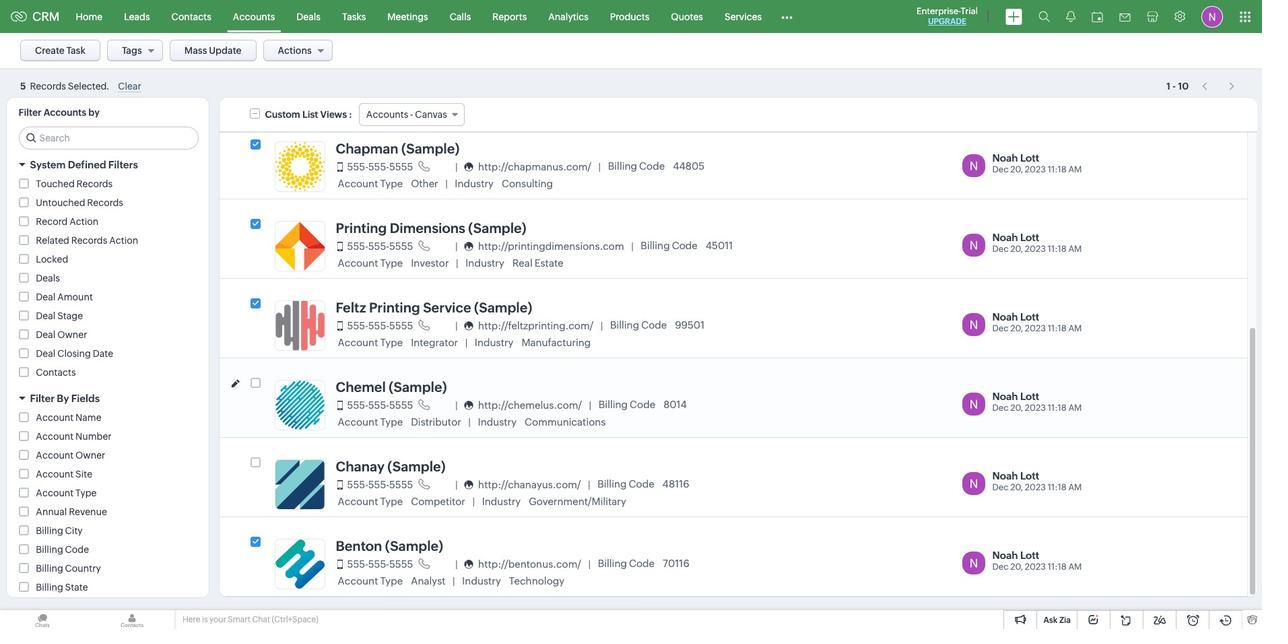 Task type: describe. For each thing, give the bounding box(es) containing it.
enterprise-trial upgrade
[[917, 6, 978, 26]]

selected.
[[68, 81, 109, 92]]

search element
[[1030, 0, 1058, 33]]

leads link
[[113, 0, 161, 33]]

defined
[[68, 159, 106, 170]]

(sample) for chanay (sample)
[[387, 458, 446, 474]]

icon_mobile image for benton (sample)
[[337, 559, 343, 569]]

11:18 for chemel (sample)
[[1048, 403, 1067, 413]]

industry for feltz printing service (sample)
[[475, 337, 513, 348]]

products
[[610, 11, 649, 22]]

profile element
[[1193, 0, 1231, 33]]

industry for chemel (sample)
[[478, 416, 517, 427]]

1 navigation from the top
[[1196, 73, 1242, 93]]

profile image
[[1202, 6, 1223, 27]]

feltz
[[336, 299, 366, 315]]

5555 for printing
[[389, 240, 413, 252]]

- inside field
[[410, 109, 413, 120]]

5 records selected.
[[20, 81, 109, 92]]

11:18 for printing dimensions (sample)
[[1048, 244, 1067, 254]]

2023 for chanay (sample)
[[1025, 482, 1046, 492]]

account owner
[[36, 450, 105, 461]]

account type for feltz
[[338, 337, 403, 348]]

deal for deal stage
[[36, 310, 55, 321]]

closing
[[57, 348, 91, 359]]

name
[[75, 412, 101, 423]]

dec for printing dimensions (sample)
[[992, 244, 1009, 254]]

records
[[30, 81, 66, 92]]

your
[[209, 615, 226, 624]]

billing up the government/military
[[598, 478, 627, 490]]

canvas profile image image for benton (sample)
[[275, 538, 325, 589]]

code down city
[[65, 544, 89, 555]]

(sample) up real
[[468, 220, 527, 235]]

http://chanayus.com/ link
[[478, 479, 581, 490]]

5555 for benton
[[389, 558, 413, 570]]

government/military
[[529, 496, 626, 507]]

billing left 99501
[[610, 319, 639, 331]]

2 navigation from the top
[[1196, 76, 1242, 96]]

http://feltzprinting.com/ link
[[478, 320, 593, 332]]

account type for chemel
[[338, 416, 403, 427]]

enterprise-
[[917, 6, 961, 16]]

5555 for chanay
[[389, 479, 413, 490]]

noah lott dec 20, 2023 11:18 am for chanay (sample)
[[992, 470, 1082, 492]]

lott for benton (sample)
[[1020, 549, 1039, 561]]

filters
[[108, 159, 138, 170]]

tags
[[122, 45, 142, 56]]

noah for printing dimensions (sample)
[[992, 231, 1018, 243]]

11:18 for benton (sample)
[[1048, 562, 1067, 572]]

account type down account site
[[36, 488, 97, 498]]

signals image
[[1066, 11, 1076, 22]]

canvas
[[415, 109, 447, 120]]

noah for feltz printing service (sample)
[[992, 311, 1018, 322]]

chemel (sample)
[[336, 379, 447, 394]]

communications
[[525, 416, 606, 427]]

icon_mobile image for feltz printing service (sample)
[[337, 321, 343, 330]]

icon_mobile image for chanay (sample)
[[337, 480, 343, 489]]

system
[[30, 159, 66, 170]]

1 vertical spatial deals
[[36, 273, 60, 284]]

http://bentonus.com/
[[478, 558, 581, 570]]

account type for chanay
[[338, 496, 403, 507]]

benton
[[336, 538, 382, 553]]

ask
[[1044, 616, 1058, 625]]

deal owner
[[36, 329, 87, 340]]

icon_globe1 image for chapman (sample)
[[464, 162, 474, 171]]

trial
[[961, 6, 978, 16]]

lott for chanay (sample)
[[1020, 470, 1039, 481]]

dimensions
[[390, 220, 465, 235]]

chanay
[[336, 458, 385, 474]]

annual revenue
[[36, 506, 107, 517]]

chapman (sample)
[[336, 140, 460, 156]]

filter for filter accounts by
[[19, 107, 42, 118]]

account up annual
[[36, 488, 74, 498]]

account down the feltz
[[338, 337, 378, 348]]

chanay (sample) link
[[336, 458, 446, 474]]

create menu image
[[1006, 8, 1022, 25]]

state
[[65, 582, 88, 593]]

canvas image for printing dimensions (sample)
[[962, 233, 985, 256]]

products link
[[599, 0, 660, 33]]

fields
[[71, 393, 100, 404]]

0 vertical spatial contacts
[[171, 11, 211, 22]]

5555 for feltz
[[389, 320, 413, 331]]

account down chapman
[[338, 178, 378, 189]]

analytics link
[[538, 0, 599, 33]]

555-555-5555 for chanay
[[347, 479, 413, 490]]

2023 for printing dimensions (sample)
[[1025, 244, 1046, 254]]

feltz printing service (sample) link
[[336, 299, 532, 315]]

tasks
[[342, 11, 366, 22]]

by
[[88, 107, 100, 118]]

2023 for benton (sample)
[[1025, 562, 1046, 572]]

services
[[725, 11, 762, 22]]

mass
[[184, 45, 207, 56]]

noah lott dec 20, 2023 11:18 am for chapman (sample)
[[992, 152, 1082, 174]]

services link
[[714, 0, 773, 33]]

deal stage
[[36, 310, 83, 321]]

distributor
[[411, 416, 461, 427]]

(sample) up http://feltzprinting.com/
[[474, 299, 532, 315]]

account down account owner
[[36, 469, 74, 480]]

1 1 from the top
[[1166, 78, 1170, 89]]

meetings
[[387, 11, 428, 22]]

canvas image for chemel (sample)
[[962, 392, 985, 415]]

10 for 1st navigation from the bottom
[[1178, 80, 1189, 91]]

clear
[[118, 81, 141, 92]]

billing up communications
[[599, 399, 628, 410]]

45011
[[706, 240, 733, 251]]

type for benton
[[380, 575, 403, 586]]

tasks link
[[331, 0, 377, 33]]

billing code for chanay (sample)
[[598, 478, 654, 490]]

account type for benton
[[338, 575, 403, 586]]

555-555-5555 for feltz
[[347, 320, 413, 331]]

0 vertical spatial action
[[69, 216, 98, 227]]

billing left 45011
[[641, 240, 670, 251]]

annual
[[36, 506, 67, 517]]

noah lott dec 20, 2023 11:18 am for benton (sample)
[[992, 549, 1082, 572]]

dec for chapman (sample)
[[992, 164, 1009, 174]]

chemel
[[336, 379, 386, 394]]

deal closing date
[[36, 348, 113, 359]]

:
[[349, 109, 352, 120]]

70116
[[663, 558, 690, 569]]

canvas profile image image for chapman (sample)
[[275, 141, 325, 192]]

system defined filters button
[[6, 153, 208, 176]]

555-555-5555 for chemel
[[347, 399, 413, 411]]

2 1 - 10 from the top
[[1166, 80, 1189, 91]]

type for chapman
[[380, 178, 403, 189]]

investor
[[411, 257, 449, 269]]

11:18 for chapman (sample)
[[1048, 164, 1067, 174]]

(sample) for benton (sample)
[[385, 538, 443, 553]]

http://feltzprinting.com/
[[478, 320, 593, 331]]

task
[[66, 45, 85, 56]]

noah lott dec 20, 2023 11:18 am for printing dimensions (sample)
[[992, 231, 1082, 254]]

records for untouched
[[87, 197, 123, 208]]

44805
[[673, 160, 705, 172]]

billing down billing country
[[36, 582, 63, 593]]

noah for chemel (sample)
[[992, 390, 1018, 402]]

account number
[[36, 431, 111, 442]]

related records action
[[36, 235, 138, 246]]

noah for chapman (sample)
[[992, 152, 1018, 163]]

account up the feltz
[[338, 257, 378, 269]]

am for chemel (sample)
[[1068, 403, 1082, 413]]

untouched records
[[36, 197, 123, 208]]

code for benton (sample)
[[629, 558, 655, 569]]

account down chemel
[[338, 416, 378, 427]]

dec for chemel (sample)
[[992, 403, 1009, 413]]

deal amount
[[36, 292, 93, 302]]

canvas profile image image for chanay (sample)
[[275, 459, 325, 509]]

am for printing dimensions (sample)
[[1068, 244, 1082, 254]]

deal for deal amount
[[36, 292, 55, 302]]

real
[[512, 257, 533, 269]]

am for feltz printing service (sample)
[[1068, 323, 1082, 333]]

http://printingdimensions.com link
[[478, 240, 624, 252]]

account down by
[[36, 412, 74, 423]]

number
[[75, 431, 111, 442]]

billing code for printing dimensions (sample)
[[641, 240, 698, 251]]

owner for deal owner
[[57, 329, 87, 340]]

555-555-5555 for printing
[[347, 240, 413, 252]]

5
[[20, 81, 26, 92]]

accounts - canvas
[[366, 109, 447, 120]]

filter for filter by fields
[[30, 393, 55, 404]]

billing left 70116
[[598, 558, 627, 569]]

code for feltz printing service (sample)
[[641, 319, 667, 331]]

am for chanay (sample)
[[1068, 482, 1082, 492]]

system defined filters
[[30, 159, 138, 170]]

am for chapman (sample)
[[1068, 164, 1082, 174]]

noah for chanay (sample)
[[992, 470, 1018, 481]]

amount
[[57, 292, 93, 302]]

http://chemelus.com/
[[478, 399, 582, 411]]

chanay (sample)
[[336, 458, 446, 474]]



Task type: locate. For each thing, give the bounding box(es) containing it.
analyst
[[411, 575, 446, 586]]

billing left '44805'
[[608, 160, 637, 172]]

icon_mobile image up the feltz
[[337, 242, 343, 251]]

contacts image
[[90, 610, 174, 629]]

type down chanay (sample) link
[[380, 496, 403, 507]]

printing right the feltz
[[369, 299, 420, 315]]

site
[[75, 469, 92, 480]]

6 am from the top
[[1068, 562, 1082, 572]]

accounts link
[[222, 0, 286, 33]]

other
[[411, 178, 438, 189]]

is
[[202, 615, 208, 624]]

99501
[[675, 319, 705, 331]]

3 canvas image from the top
[[962, 551, 985, 574]]

1 canvas image from the top
[[962, 154, 985, 177]]

billing code left 48116
[[598, 478, 654, 490]]

action down untouched records
[[109, 235, 138, 246]]

6 555-555-5555 from the top
[[347, 558, 413, 570]]

type left investor
[[380, 257, 403, 269]]

account down the chanay
[[338, 496, 378, 507]]

http://bentonus.com/ link
[[478, 558, 581, 570]]

4 lott from the top
[[1020, 390, 1039, 402]]

11:18
[[1048, 164, 1067, 174], [1048, 244, 1067, 254], [1048, 323, 1067, 333], [1048, 403, 1067, 413], [1048, 482, 1067, 492], [1048, 562, 1067, 572]]

1 555-555-5555 from the top
[[347, 161, 413, 172]]

quotes link
[[660, 0, 714, 33]]

6 noah lott dec 20, 2023 11:18 am from the top
[[992, 549, 1082, 572]]

6 icon_mobile image from the top
[[337, 559, 343, 569]]

1 lott from the top
[[1020, 152, 1039, 163]]

icon_globe1 image for benton (sample)
[[464, 559, 474, 569]]

3 icon_mobile image from the top
[[337, 321, 343, 330]]

account up account site
[[36, 450, 74, 461]]

account down account name
[[36, 431, 74, 442]]

deals down locked
[[36, 273, 60, 284]]

filter by fields button
[[6, 387, 208, 410]]

industry for printing dimensions (sample)
[[466, 257, 504, 269]]

|
[[456, 161, 457, 172], [599, 161, 601, 172], [446, 179, 447, 189], [456, 241, 457, 252], [632, 241, 633, 252], [456, 258, 458, 269], [456, 320, 457, 331], [601, 320, 603, 331], [465, 337, 467, 348], [456, 400, 457, 411], [589, 400, 591, 411], [469, 417, 470, 428], [456, 479, 457, 490], [588, 479, 590, 490], [473, 496, 475, 507], [456, 559, 457, 570], [589, 559, 590, 570], [453, 576, 455, 587]]

0 vertical spatial canvas image
[[962, 233, 985, 256]]

2 2023 from the top
[[1025, 244, 1046, 254]]

mass update button
[[170, 40, 256, 61]]

1 vertical spatial filter
[[30, 393, 55, 404]]

3 deal from the top
[[36, 329, 55, 340]]

2 555-555-5555 from the top
[[347, 240, 413, 252]]

code for printing dimensions (sample)
[[672, 240, 698, 251]]

billing city
[[36, 525, 83, 536]]

filter down 5
[[19, 107, 42, 118]]

city
[[65, 525, 83, 536]]

1 vertical spatial action
[[109, 235, 138, 246]]

reports link
[[482, 0, 538, 33]]

2 horizontal spatial accounts
[[366, 109, 408, 120]]

competitor
[[411, 496, 465, 507]]

1 canvas profile image image from the top
[[275, 141, 325, 192]]

icon_mobile image for printing dimensions (sample)
[[337, 242, 343, 251]]

contacts down closing at the bottom of the page
[[36, 367, 76, 378]]

4 icon_globe1 image from the top
[[464, 400, 474, 410]]

1 vertical spatial records
[[87, 197, 123, 208]]

account type
[[338, 178, 403, 189], [338, 257, 403, 269], [338, 337, 403, 348], [338, 416, 403, 427], [36, 488, 97, 498], [338, 496, 403, 507], [338, 575, 403, 586]]

2 vertical spatial records
[[71, 235, 107, 246]]

accounts up update
[[233, 11, 275, 22]]

search image
[[1039, 11, 1050, 22]]

related
[[36, 235, 69, 246]]

2 vertical spatial canvas image
[[962, 472, 985, 495]]

date
[[93, 348, 113, 359]]

5 5555 from the top
[[389, 479, 413, 490]]

billing code left 45011
[[641, 240, 698, 251]]

555-555-5555 down chanay (sample) link
[[347, 479, 413, 490]]

calendar image
[[1092, 11, 1103, 22]]

dec for chanay (sample)
[[992, 482, 1009, 492]]

industry for benton (sample)
[[462, 575, 501, 586]]

3 canvas image from the top
[[962, 472, 985, 495]]

create menu element
[[997, 0, 1030, 33]]

record action
[[36, 216, 98, 227]]

6 icon_globe1 image from the top
[[464, 559, 474, 569]]

icon_mobile image
[[337, 162, 343, 171], [337, 242, 343, 251], [337, 321, 343, 330], [337, 400, 343, 410], [337, 480, 343, 489], [337, 559, 343, 569]]

type up "revenue"
[[75, 488, 97, 498]]

action up related records action at the left top
[[69, 216, 98, 227]]

deal down 'deal stage'
[[36, 329, 55, 340]]

type down chemel (sample)
[[380, 416, 403, 427]]

6 dec from the top
[[992, 562, 1009, 572]]

20, for benton (sample)
[[1010, 562, 1023, 572]]

lott for chapman (sample)
[[1020, 152, 1039, 163]]

11:18 for feltz printing service (sample)
[[1048, 323, 1067, 333]]

5 dec from the top
[[992, 482, 1009, 492]]

(sample) up analyst at the bottom of the page
[[385, 538, 443, 553]]

account type for printing
[[338, 257, 403, 269]]

billing code left 70116
[[598, 558, 655, 569]]

untouched
[[36, 197, 85, 208]]

code
[[639, 160, 665, 172], [672, 240, 698, 251], [641, 319, 667, 331], [630, 399, 655, 410], [629, 478, 654, 490], [65, 544, 89, 555], [629, 558, 655, 569]]

1 2023 from the top
[[1025, 164, 1046, 174]]

1 1 - 10 from the top
[[1166, 78, 1189, 89]]

555-555-5555
[[347, 161, 413, 172], [347, 240, 413, 252], [347, 320, 413, 331], [347, 399, 413, 411], [347, 479, 413, 490], [347, 558, 413, 570]]

revenue
[[69, 506, 107, 517]]

2 canvas profile image image from the top
[[275, 221, 325, 271]]

feltz printing service (sample)
[[336, 299, 532, 315]]

5555 for chapman
[[389, 161, 413, 172]]

icon_mobile image down the benton at the bottom of the page
[[337, 559, 343, 569]]

5555 down benton (sample)
[[389, 558, 413, 570]]

type for printing
[[380, 257, 403, 269]]

code left 70116
[[629, 558, 655, 569]]

2023 for chapman (sample)
[[1025, 164, 1046, 174]]

list
[[302, 109, 318, 120]]

account type down the chanay
[[338, 496, 403, 507]]

1 noah from the top
[[992, 152, 1018, 163]]

owner down number
[[75, 450, 105, 461]]

account down the benton at the bottom of the page
[[338, 575, 378, 586]]

5 icon_mobile image from the top
[[337, 480, 343, 489]]

6 2023 from the top
[[1025, 562, 1046, 572]]

(sample) down canvas at top left
[[401, 140, 460, 156]]

1 am from the top
[[1068, 164, 1082, 174]]

icon_globe1 image for chanay (sample)
[[464, 480, 474, 489]]

billing code for chapman (sample)
[[608, 160, 665, 172]]

billing code left 99501
[[610, 319, 667, 331]]

6 noah from the top
[[992, 549, 1018, 561]]

6 20, from the top
[[1010, 562, 1023, 572]]

5555 down dimensions
[[389, 240, 413, 252]]

3 noah from the top
[[992, 311, 1018, 322]]

555-555-5555 down chemel (sample) link in the bottom left of the page
[[347, 399, 413, 411]]

6 lott from the top
[[1020, 549, 1039, 561]]

printing dimensions (sample)
[[336, 220, 527, 235]]

billing code down billing city on the bottom
[[36, 544, 89, 555]]

billing down annual
[[36, 525, 63, 536]]

deal for deal closing date
[[36, 348, 55, 359]]

6 canvas profile image image from the top
[[275, 538, 325, 589]]

3 am from the top
[[1068, 323, 1082, 333]]

icon_globe1 image down service
[[464, 321, 474, 330]]

technology
[[509, 575, 564, 586]]

code left 45011
[[672, 240, 698, 251]]

type for chanay
[[380, 496, 403, 507]]

2 icon_mobile image from the top
[[337, 242, 343, 251]]

555-555-5555 down the feltz
[[347, 320, 413, 331]]

code left 8014
[[630, 399, 655, 410]]

icon_globe1 image for feltz printing service (sample)
[[464, 321, 474, 330]]

filter
[[19, 107, 42, 118], [30, 393, 55, 404]]

dec for benton (sample)
[[992, 562, 1009, 572]]

canvas profile image image for chemel (sample)
[[275, 380, 325, 430]]

contacts up mass
[[171, 11, 211, 22]]

lott for printing dimensions (sample)
[[1020, 231, 1039, 243]]

create task
[[35, 45, 85, 56]]

(sample) for chapman (sample)
[[401, 140, 460, 156]]

billing
[[608, 160, 637, 172], [641, 240, 670, 251], [610, 319, 639, 331], [599, 399, 628, 410], [598, 478, 627, 490], [36, 525, 63, 536], [36, 544, 63, 555], [598, 558, 627, 569], [36, 563, 63, 574], [36, 582, 63, 593]]

by
[[57, 393, 69, 404]]

icon_mobile image down chemel
[[337, 400, 343, 410]]

Search text field
[[19, 127, 198, 149]]

custom list views :
[[265, 109, 352, 120]]

4 canvas profile image image from the top
[[275, 380, 325, 430]]

icon_globe1 image
[[464, 162, 474, 171], [464, 242, 474, 251], [464, 321, 474, 330], [464, 400, 474, 410], [464, 480, 474, 489], [464, 559, 474, 569]]

3 5555 from the top
[[389, 320, 413, 331]]

locked
[[36, 254, 68, 265]]

10 for first navigation from the top
[[1178, 78, 1189, 89]]

20, for printing dimensions (sample)
[[1010, 244, 1023, 254]]

555-555-5555 down chapman
[[347, 161, 413, 172]]

account
[[338, 178, 378, 189], [338, 257, 378, 269], [338, 337, 378, 348], [36, 412, 74, 423], [338, 416, 378, 427], [36, 431, 74, 442], [36, 450, 74, 461], [36, 469, 74, 480], [36, 488, 74, 498], [338, 496, 378, 507], [338, 575, 378, 586]]

type down benton (sample)
[[380, 575, 403, 586]]

5555 down chemel (sample)
[[389, 399, 413, 411]]

zia
[[1059, 616, 1071, 625]]

industry down http://bentonus.com/ link
[[462, 575, 501, 586]]

3 lott from the top
[[1020, 311, 1039, 322]]

account type down chemel
[[338, 416, 403, 427]]

deal up 'deal stage'
[[36, 292, 55, 302]]

2 noah lott dec 20, 2023 11:18 am from the top
[[992, 231, 1082, 254]]

accounts inside field
[[366, 109, 408, 120]]

billing down billing city on the bottom
[[36, 544, 63, 555]]

crm link
[[11, 9, 60, 24]]

canvas profile image image
[[275, 141, 325, 192], [275, 221, 325, 271], [275, 300, 325, 351], [275, 380, 325, 430], [275, 459, 325, 509], [275, 538, 325, 589]]

1 noah lott dec 20, 2023 11:18 am from the top
[[992, 152, 1082, 174]]

industry down http://chemelus.com/ link
[[478, 416, 517, 427]]

industry for chanay (sample)
[[482, 496, 521, 507]]

0 vertical spatial canvas image
[[962, 154, 985, 177]]

1 canvas image from the top
[[962, 233, 985, 256]]

2 11:18 from the top
[[1048, 244, 1067, 254]]

code for chanay (sample)
[[629, 478, 654, 490]]

records down record action
[[71, 235, 107, 246]]

4 2023 from the top
[[1025, 403, 1046, 413]]

billing up billing state
[[36, 563, 63, 574]]

(sample) up the "distributor"
[[389, 379, 447, 394]]

noah lott dec 20, 2023 11:18 am
[[992, 152, 1082, 174], [992, 231, 1082, 254], [992, 311, 1082, 333], [992, 390, 1082, 413], [992, 470, 1082, 492], [992, 549, 1082, 572]]

0 horizontal spatial contacts
[[36, 367, 76, 378]]

filter inside dropdown button
[[30, 393, 55, 404]]

1 horizontal spatial action
[[109, 235, 138, 246]]

0 horizontal spatial accounts
[[44, 107, 86, 118]]

2 icon_globe1 image from the top
[[464, 242, 474, 251]]

lott for chemel (sample)
[[1020, 390, 1039, 402]]

canvas image
[[962, 154, 985, 177], [962, 313, 985, 336], [962, 551, 985, 574]]

2 am from the top
[[1068, 244, 1082, 254]]

1 vertical spatial contacts
[[36, 367, 76, 378]]

account type down the feltz
[[338, 337, 403, 348]]

type for feltz
[[380, 337, 403, 348]]

mails element
[[1111, 1, 1139, 32]]

3 555-555-5555 from the top
[[347, 320, 413, 331]]

4 20, from the top
[[1010, 403, 1023, 413]]

accounts for accounts - canvas
[[366, 109, 408, 120]]

deals
[[297, 11, 321, 22], [36, 273, 60, 284]]

1 icon_mobile image from the top
[[337, 162, 343, 171]]

1
[[1166, 78, 1170, 89], [1166, 80, 1170, 91]]

code left 48116
[[629, 478, 654, 490]]

2 lott from the top
[[1020, 231, 1039, 243]]

icon_globe1 image left http://bentonus.com/ link
[[464, 559, 474, 569]]

4 dec from the top
[[992, 403, 1009, 413]]

555-555-5555 for benton
[[347, 558, 413, 570]]

records down "touched records"
[[87, 197, 123, 208]]

chat
[[252, 615, 270, 624]]

canvas image
[[962, 233, 985, 256], [962, 392, 985, 415], [962, 472, 985, 495]]

icon_globe1 image up 'competitor'
[[464, 480, 474, 489]]

2 10 from the top
[[1178, 80, 1189, 91]]

2023 for chemel (sample)
[[1025, 403, 1046, 413]]

icon_mobile image for chemel (sample)
[[337, 400, 343, 410]]

deals inside deals link
[[297, 11, 321, 22]]

billing state
[[36, 582, 88, 593]]

code left '44805'
[[639, 160, 665, 172]]

owner
[[57, 329, 87, 340], [75, 450, 105, 461]]

analytics
[[548, 11, 589, 22]]

6 11:18 from the top
[[1048, 562, 1067, 572]]

owner up closing at the bottom of the page
[[57, 329, 87, 340]]

canvas image for chapman (sample)
[[962, 154, 985, 177]]

deals up actions
[[297, 11, 321, 22]]

industry left real
[[466, 257, 504, 269]]

1 icon_globe1 image from the top
[[464, 162, 474, 171]]

mails image
[[1119, 13, 1131, 21]]

2 5555 from the top
[[389, 240, 413, 252]]

account name
[[36, 412, 101, 423]]

3 noah lott dec 20, 2023 11:18 am from the top
[[992, 311, 1082, 333]]

chats image
[[0, 610, 85, 629]]

code for chapman (sample)
[[639, 160, 665, 172]]

code for chemel (sample)
[[630, 399, 655, 410]]

5 icon_globe1 image from the top
[[464, 480, 474, 489]]

filter accounts by
[[19, 107, 100, 118]]

1 dec from the top
[[992, 164, 1009, 174]]

icon_globe1 image left http://chemelus.com/ link
[[464, 400, 474, 410]]

2 canvas image from the top
[[962, 392, 985, 415]]

5555 up integrator
[[389, 320, 413, 331]]

billing country
[[36, 563, 101, 574]]

20, for chemel (sample)
[[1010, 403, 1023, 413]]

3 20, from the top
[[1010, 323, 1023, 333]]

billing code left 8014
[[599, 399, 655, 410]]

1 20, from the top
[[1010, 164, 1023, 174]]

20, for chapman (sample)
[[1010, 164, 1023, 174]]

1 vertical spatial printing
[[369, 299, 420, 315]]

printing left dimensions
[[336, 220, 387, 235]]

industry right other
[[455, 178, 494, 189]]

20, for chanay (sample)
[[1010, 482, 1023, 492]]

chapman (sample) link
[[336, 140, 460, 156]]

1 vertical spatial owner
[[75, 450, 105, 461]]

4 noah lott dec 20, 2023 11:18 am from the top
[[992, 390, 1082, 413]]

5555 for chemel
[[389, 399, 413, 411]]

2 canvas image from the top
[[962, 313, 985, 336]]

type for chemel
[[380, 416, 403, 427]]

0 vertical spatial deals
[[297, 11, 321, 22]]

action
[[69, 216, 98, 227], [109, 235, 138, 246]]

4 11:18 from the top
[[1048, 403, 1067, 413]]

1 horizontal spatial accounts
[[233, 11, 275, 22]]

account type down the benton at the bottom of the page
[[338, 575, 403, 586]]

canvas image for benton (sample)
[[962, 551, 985, 574]]

3 canvas profile image image from the top
[[275, 300, 325, 351]]

(sample) for chemel (sample)
[[389, 379, 447, 394]]

6 5555 from the top
[[389, 558, 413, 570]]

icon_mobile image for chapman (sample)
[[337, 162, 343, 171]]

icon_globe1 image for chemel (sample)
[[464, 400, 474, 410]]

noah for benton (sample)
[[992, 549, 1018, 561]]

type left other
[[380, 178, 403, 189]]

1 vertical spatial canvas image
[[962, 313, 985, 336]]

chemel (sample) link
[[336, 379, 447, 394]]

5 am from the top
[[1068, 482, 1082, 492]]

(sample)
[[401, 140, 460, 156], [468, 220, 527, 235], [474, 299, 532, 315], [389, 379, 447, 394], [387, 458, 446, 474], [385, 538, 443, 553]]

2023 for feltz printing service (sample)
[[1025, 323, 1046, 333]]

canvas profile image image for feltz printing service (sample)
[[275, 300, 325, 351]]

2 1 from the top
[[1166, 80, 1170, 91]]

records down defined
[[77, 178, 113, 189]]

lott for feltz printing service (sample)
[[1020, 311, 1039, 322]]

4 555-555-5555 from the top
[[347, 399, 413, 411]]

Accounts - Canvas field
[[359, 103, 465, 126]]

5 2023 from the top
[[1025, 482, 1046, 492]]

country
[[65, 563, 101, 574]]

0 horizontal spatial action
[[69, 216, 98, 227]]

records for touched
[[77, 178, 113, 189]]

0 horizontal spatial deals
[[36, 273, 60, 284]]

calls
[[450, 11, 471, 22]]

filter by fields
[[30, 393, 100, 404]]

4 noah from the top
[[992, 390, 1018, 402]]

4 5555 from the top
[[389, 399, 413, 411]]

3 2023 from the top
[[1025, 323, 1046, 333]]

5 noah from the top
[[992, 470, 1018, 481]]

2 dec from the top
[[992, 244, 1009, 254]]

navigation
[[1196, 73, 1242, 93], [1196, 76, 1242, 96]]

ask zia
[[1044, 616, 1071, 625]]

billing code for chemel (sample)
[[599, 399, 655, 410]]

records
[[77, 178, 113, 189], [87, 197, 123, 208], [71, 235, 107, 246]]

1 horizontal spatial deals
[[297, 11, 321, 22]]

(sample) up 'competitor'
[[387, 458, 446, 474]]

0 vertical spatial filter
[[19, 107, 42, 118]]

update
[[209, 45, 241, 56]]

icon_mobile image down the chanay
[[337, 480, 343, 489]]

icon_globe1 image left the http://chapmanus.com/ link
[[464, 162, 474, 171]]

account type for chapman
[[338, 178, 403, 189]]

2 vertical spatial canvas image
[[962, 551, 985, 574]]

create
[[35, 45, 65, 56]]

3 dec from the top
[[992, 323, 1009, 333]]

1 11:18 from the top
[[1048, 164, 1067, 174]]

3 icon_globe1 image from the top
[[464, 321, 474, 330]]

deal
[[36, 292, 55, 302], [36, 310, 55, 321], [36, 329, 55, 340], [36, 348, 55, 359]]

billing code left '44805'
[[608, 160, 665, 172]]

2 20, from the top
[[1010, 244, 1023, 254]]

deal for deal owner
[[36, 329, 55, 340]]

canvas image for chanay (sample)
[[962, 472, 985, 495]]

48116
[[662, 478, 689, 490]]

0 vertical spatial owner
[[57, 329, 87, 340]]

billing code for feltz printing service (sample)
[[610, 319, 667, 331]]

20,
[[1010, 164, 1023, 174], [1010, 244, 1023, 254], [1010, 323, 1023, 333], [1010, 403, 1023, 413], [1010, 482, 1023, 492], [1010, 562, 1023, 572]]

canvas image for feltz printing service (sample)
[[962, 313, 985, 336]]

http://printingdimensions.com
[[478, 240, 624, 252]]

1 horizontal spatial contacts
[[171, 11, 211, 22]]

touched
[[36, 178, 75, 189]]

0 vertical spatial records
[[77, 178, 113, 189]]

555-555-5555 for chapman
[[347, 161, 413, 172]]

5555 down chanay (sample) link
[[389, 479, 413, 490]]

benton (sample)
[[336, 538, 443, 553]]

filter left by
[[30, 393, 55, 404]]

icon_mobile image down chapman
[[337, 162, 343, 171]]

industry for chapman (sample)
[[455, 178, 494, 189]]

5 canvas profile image image from the top
[[275, 459, 325, 509]]

4 deal from the top
[[36, 348, 55, 359]]

3 11:18 from the top
[[1048, 323, 1067, 333]]

signals element
[[1058, 0, 1084, 33]]

4 am from the top
[[1068, 403, 1082, 413]]

5 lott from the top
[[1020, 470, 1039, 481]]

1 10 from the top
[[1178, 78, 1189, 89]]

benton (sample) link
[[336, 538, 443, 553]]

am for benton (sample)
[[1068, 562, 1082, 572]]

4 icon_mobile image from the top
[[337, 400, 343, 410]]

5 555-555-5555 from the top
[[347, 479, 413, 490]]

code left 99501
[[641, 319, 667, 331]]

2 deal from the top
[[36, 310, 55, 321]]

http://chapmanus.com/ link
[[478, 161, 591, 173]]

deal left stage at the left of the page
[[36, 310, 55, 321]]

5 20, from the top
[[1010, 482, 1023, 492]]

actions
[[278, 45, 312, 56]]

2 noah from the top
[[992, 231, 1018, 243]]

home
[[76, 11, 102, 22]]

dec for feltz printing service (sample)
[[992, 323, 1009, 333]]

industry down http://chanayus.com/ link
[[482, 496, 521, 507]]

record
[[36, 216, 68, 227]]

5 11:18 from the top
[[1048, 482, 1067, 492]]

views
[[320, 109, 347, 120]]

1 5555 from the top
[[389, 161, 413, 172]]

555-555-5555 down dimensions
[[347, 240, 413, 252]]

accounts down 5 records selected.
[[44, 107, 86, 118]]

1 deal from the top
[[36, 292, 55, 302]]

11:18 for chanay (sample)
[[1048, 482, 1067, 492]]

icon_globe1 image down printing dimensions (sample) link
[[464, 242, 474, 251]]

1 vertical spatial canvas image
[[962, 392, 985, 415]]

billing code for benton (sample)
[[598, 558, 655, 569]]

Other Modules field
[[773, 6, 802, 27]]

deal down 'deal owner'
[[36, 348, 55, 359]]

dec
[[992, 164, 1009, 174], [992, 244, 1009, 254], [992, 323, 1009, 333], [992, 403, 1009, 413], [992, 482, 1009, 492], [992, 562, 1009, 572]]

account type down chapman
[[338, 178, 403, 189]]

accounts for accounts
[[233, 11, 275, 22]]

5 noah lott dec 20, 2023 11:18 am from the top
[[992, 470, 1082, 492]]

icon_mobile image down the feltz
[[337, 321, 343, 330]]

stage
[[57, 310, 83, 321]]

0 vertical spatial printing
[[336, 220, 387, 235]]

type
[[380, 178, 403, 189], [380, 257, 403, 269], [380, 337, 403, 348], [380, 416, 403, 427], [75, 488, 97, 498], [380, 496, 403, 507], [380, 575, 403, 586]]

accounts up chapman (sample) link
[[366, 109, 408, 120]]

20, for feltz printing service (sample)
[[1010, 323, 1023, 333]]

5555 down chapman (sample) link
[[389, 161, 413, 172]]



Task type: vqa. For each thing, say whether or not it's contained in the screenshot.


